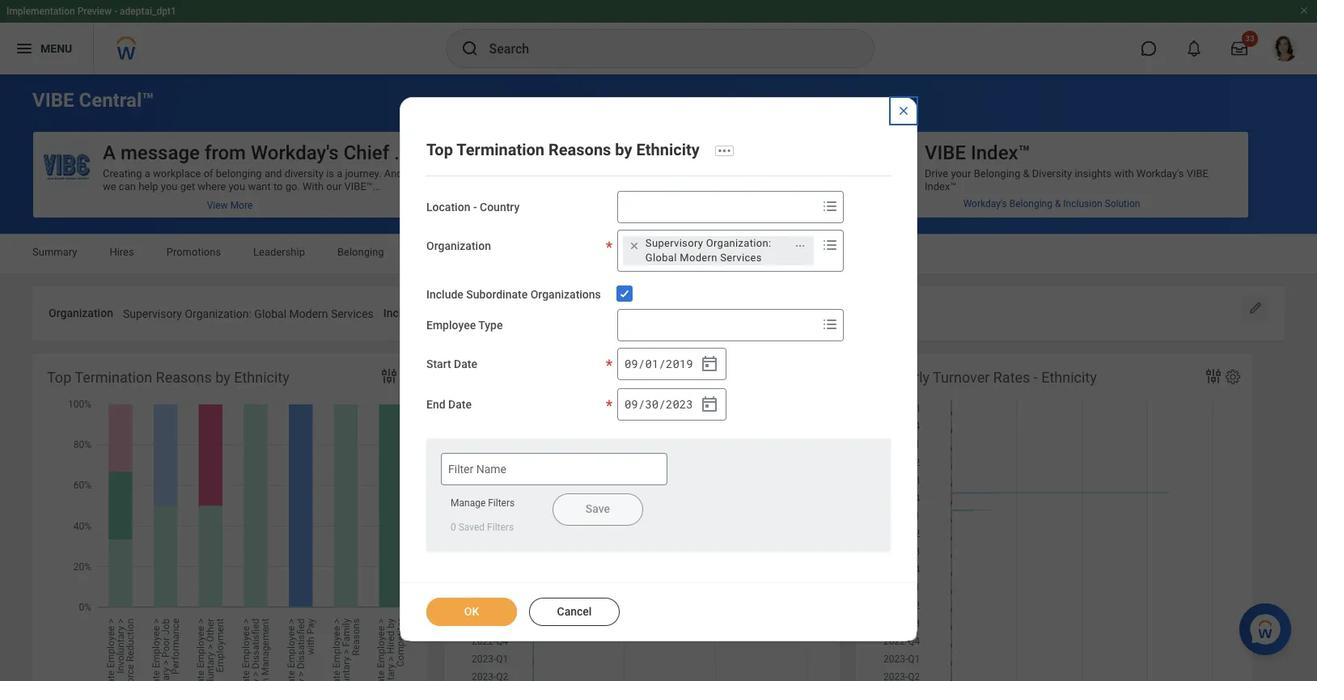 Task type: locate. For each thing, give the bounding box(es) containing it.
supervisory inside text field
[[123, 308, 182, 320]]

1 horizontal spatial organization:
[[706, 237, 772, 249]]

uniting
[[514, 349, 547, 361]]

gender
[[630, 369, 676, 386]]

3 prompts image from the top
[[820, 315, 840, 335]]

subordinate down attrition in the top of the page
[[423, 307, 485, 320]]

start date inside "top termination reasons by ethnicity" "dialog"
[[426, 358, 477, 371]]

-
[[114, 6, 117, 17], [473, 200, 477, 213], [622, 369, 626, 386], [1034, 369, 1038, 386]]

quarterly turnover rates - gender element
[[444, 353, 840, 681]]

start date down check small image
[[596, 307, 647, 320]]

0 horizontal spatial include
[[383, 307, 420, 320]]

& inside measure relative performance to focus belonging & diversity efforts
[[1163, 206, 1170, 218]]

your
[[951, 168, 971, 180], [630, 297, 650, 309]]

0 vertical spatial modern
[[680, 251, 718, 264]]

1 horizontal spatial change.
[[655, 219, 692, 231]]

diversity
[[394, 142, 470, 164], [623, 142, 699, 164], [625, 168, 665, 180], [1032, 168, 1072, 180], [1173, 206, 1213, 218]]

for down into
[[787, 193, 800, 206]]

organization inside "top termination reasons by ethnicity" "dialog"
[[426, 239, 491, 252]]

0 vertical spatial include
[[426, 288, 464, 301]]

workday's down vibe index™
[[964, 198, 1007, 210]]

supervisory organization: global modern services
[[646, 237, 772, 264], [123, 308, 374, 320]]

coming
[[514, 258, 550, 270]]

the inside creating belonging and diversity in the workplace with vibe™ how do you create a culture of belonging and turn intent into impactful actions? in this webinar, we share our strategies for valuing inclusion, belonging, and equity for all and show how our solutions can help you enable change.
[[679, 168, 693, 180]]

0 horizontal spatial quarterly
[[459, 369, 518, 386]]

0 horizontal spatial turnover
[[521, 369, 578, 386]]

/ left 01
[[638, 356, 645, 372]]

0 vertical spatial filters
[[488, 498, 515, 509]]

global inside text field
[[254, 308, 287, 320]]

1 quarterly from the left
[[459, 369, 518, 386]]

your inside drive your belonging & diversity insights with workday's vibe index™
[[951, 168, 971, 180]]

2023
[[666, 397, 693, 412]]

start inside "top termination reasons by ethnicity" "dialog"
[[426, 358, 451, 371]]

0 vertical spatial a
[[604, 180, 609, 193]]

change. down the equity
[[655, 219, 692, 231]]

leadership up vibe™
[[780, 142, 877, 164]]

supervisory inside option
[[646, 237, 703, 249]]

0 vertical spatial the
[[679, 168, 693, 180]]

0 vertical spatial termination
[[457, 140, 545, 159]]

0 vertical spatial prompts image
[[820, 196, 840, 216]]

the down leaders,
[[629, 284, 643, 296]]

0 vertical spatial top termination reasons by ethnicity
[[426, 140, 700, 159]]

1 09 from the top
[[625, 356, 638, 372]]

1 vertical spatial start
[[426, 358, 451, 371]]

workday's up solution
[[1137, 168, 1184, 180]]

1 horizontal spatial by
[[615, 140, 632, 159]]

tab list containing summary
[[16, 235, 1301, 274]]

1 horizontal spatial vibe
[[925, 142, 966, 164]]

2 vertical spatial for
[[604, 349, 617, 361]]

1 horizontal spatial create
[[572, 180, 601, 193]]

supervisory up equality
[[646, 237, 703, 249]]

1 vertical spatial organizations
[[488, 307, 558, 320]]

modern inside text field
[[289, 308, 328, 320]]

focus
[[1083, 206, 1112, 218]]

include subordinate organizations
[[426, 288, 601, 301], [383, 307, 558, 320]]

a message from workday's chief diversity officer carin taylor button
[[33, 132, 641, 218]]

vibe for vibe index™
[[925, 142, 966, 164]]

for left 'social'
[[604, 349, 617, 361]]

with inside coming together on the path to equality learn how companies, leaders, and organizations each play a role in building equality. join the webinar with workday leaders and discover ways to assess your intentions against outcomes and drive real change.
[[686, 284, 705, 296]]

organization down location
[[426, 239, 491, 252]]

and
[[605, 168, 622, 180], [708, 180, 725, 193], [647, 206, 665, 218], [727, 206, 745, 218], [660, 271, 678, 283], [788, 284, 805, 296], [789, 297, 806, 309], [723, 362, 740, 374], [725, 387, 742, 400]]

leaders,
[[621, 271, 658, 283]]

rates for gender
[[582, 369, 619, 386]]

taylor
[[588, 142, 641, 164]]

services for the supervisory organization: global modern services element
[[720, 251, 762, 264]]

search image
[[460, 39, 479, 58]]

learn
[[514, 271, 540, 283], [635, 374, 661, 387]]

for down share
[[698, 206, 711, 218]]

0 vertical spatial include subordinate organizations
[[426, 288, 601, 301]]

services inside option
[[720, 251, 762, 264]]

intent
[[749, 180, 775, 193]]

start down join
[[596, 307, 621, 320]]

belonging
[[514, 142, 601, 164], [556, 168, 602, 180], [974, 168, 1021, 180], [1010, 198, 1053, 210], [1114, 206, 1161, 218], [337, 246, 384, 258]]

start for start date element
[[596, 307, 621, 320]]

filters up 0 saved filters link
[[488, 498, 515, 509]]

for
[[787, 193, 800, 206], [698, 206, 711, 218], [604, 349, 617, 361]]

prompts image
[[820, 196, 840, 216], [820, 235, 840, 255], [820, 315, 840, 335]]

a left role
[[794, 271, 799, 283]]

2 vertical spatial in
[[558, 374, 566, 387]]

2 prompts image from the top
[[820, 235, 840, 255]]

create down "progress"
[[514, 387, 543, 400]]

change. inside creating belonging and diversity in the workplace with vibe™ how do you create a culture of belonging and turn intent into impactful actions? in this webinar, we share our strategies for valuing inclusion, belonging, and equity for all and show how our solutions can help you enable change.
[[655, 219, 692, 231]]

09 left 30
[[625, 397, 638, 412]]

1 horizontal spatial quarterly
[[871, 369, 930, 386]]

include left employee
[[383, 307, 420, 320]]

0 horizontal spatial for
[[604, 349, 617, 361]]

0 horizontal spatial vibe
[[32, 89, 74, 112]]

0 vertical spatial organization
[[426, 239, 491, 252]]

belonging & diversity thought leadership
[[514, 142, 877, 164]]

2 horizontal spatial with
[[1115, 168, 1134, 180]]

09 inside end date group
[[625, 397, 638, 412]]

how inside creating belonging and diversity in the workplace with vibe™ how do you create a culture of belonging and turn intent into impactful actions? in this webinar, we share our strategies for valuing inclusion, belonging, and equity for all and show how our solutions can help you enable change.
[[775, 206, 795, 218]]

turnover for gender
[[521, 369, 578, 386]]

1 vertical spatial date
[[454, 358, 477, 371]]

and right (1)
[[789, 297, 806, 309]]

organization: for the supervisory organization: global modern services element
[[706, 237, 772, 249]]

termination inside "dialog"
[[457, 140, 545, 159]]

0 vertical spatial reasons
[[549, 140, 611, 159]]

inclusion
[[1064, 198, 1103, 210]]

belonging down vibe index™
[[974, 168, 1021, 180]]

accelerate
[[743, 362, 791, 374]]

by up culture
[[615, 140, 632, 159]]

start date
[[596, 307, 647, 320], [426, 358, 477, 371]]

1 vertical spatial include subordinate organizations
[[383, 307, 558, 320]]

efforts
[[925, 219, 957, 231]]

all
[[714, 206, 725, 218]]

supervisory organization: global modern services for supervisory organization: global modern services text field
[[123, 308, 374, 320]]

0 vertical spatial workday's
[[251, 142, 339, 164]]

organization down summary
[[49, 307, 113, 320]]

workday up action
[[561, 349, 602, 361]]

main content
[[0, 74, 1317, 681]]

0 horizontal spatial your
[[630, 297, 650, 309]]

the up belonging
[[679, 168, 693, 180]]

2 vertical spatial date
[[448, 399, 472, 411]]

and down the workplace at the right top of page
[[708, 180, 725, 193]]

our up systemic
[[569, 374, 584, 387]]

actions?
[[561, 193, 600, 206]]

how up building
[[543, 271, 563, 283]]

learn up "both"
[[635, 374, 661, 387]]

top inside "dialog"
[[426, 140, 453, 159]]

message
[[121, 142, 200, 164]]

your right drive
[[951, 168, 971, 180]]

1 vertical spatial top termination reasons by ethnicity
[[47, 369, 289, 386]]

filters right saved
[[487, 522, 514, 533]]

1 vertical spatial create
[[514, 387, 543, 400]]

in up systemic
[[558, 374, 566, 387]]

workday down we're
[[682, 387, 722, 400]]

1 horizontal spatial leadership
[[780, 142, 877, 164]]

you right do at left top
[[552, 180, 569, 193]]

in inside coming together on the path to equality learn how companies, leaders, and organizations each play a role in building equality. join the webinar with workday leaders and discover ways to assess your intentions against outcomes and drive real change.
[[514, 284, 522, 296]]

end
[[426, 399, 446, 411]]

09 left 01
[[625, 356, 638, 372]]

1 horizontal spatial supervisory organization: global modern services
[[646, 237, 772, 264]]

date down check small image
[[623, 307, 647, 320]]

0 vertical spatial top
[[426, 140, 453, 159]]

Filter Name text field
[[441, 454, 668, 486]]

quarterly for quarterly turnover rates - ethnicity
[[871, 369, 930, 386]]

0 vertical spatial workday
[[708, 284, 748, 296]]

index™ inside drive your belonging & diversity insights with workday's vibe index™
[[925, 180, 957, 193]]

ethnicity
[[637, 140, 700, 159], [234, 369, 289, 386], [1042, 369, 1097, 386]]

workday's right from
[[251, 142, 339, 164]]

&
[[606, 142, 618, 164], [1023, 168, 1030, 180], [1055, 198, 1061, 210], [1163, 206, 1170, 218]]

date right end
[[448, 399, 472, 411]]

social
[[620, 349, 649, 361]]

2 rates from the left
[[994, 369, 1030, 386]]

& up workday's belonging & inclusion solution
[[1023, 168, 1030, 180]]

date for 09 / 30 / 2023
[[448, 399, 472, 411]]

0 horizontal spatial global
[[254, 308, 287, 320]]

1 vertical spatial modern
[[289, 308, 328, 320]]

justice
[[651, 349, 685, 361]]

- inside "banner"
[[114, 6, 117, 17]]

taking
[[542, 362, 571, 374]]

prompts image right strategies
[[820, 196, 840, 216]]

1 vertical spatial organization:
[[185, 308, 252, 320]]

learn down coming
[[514, 271, 540, 283]]

play
[[772, 271, 791, 283]]

2 horizontal spatial the
[[679, 168, 693, 180]]

progress
[[514, 374, 555, 387]]

belonging up actions?
[[556, 168, 602, 180]]

0 horizontal spatial supervisory organization: global modern services
[[123, 308, 374, 320]]

start date for start date element
[[596, 307, 647, 320]]

0 horizontal spatial index™
[[925, 180, 957, 193]]

1 horizontal spatial organization
[[426, 239, 491, 252]]

organization: down promotions
[[185, 308, 252, 320]]

belonging inside creating belonging and diversity in the workplace with vibe™ how do you create a culture of belonging and turn intent into impactful actions? in this webinar, we share our strategies for valuing inclusion, belonging, and equity for all and show how our solutions can help you enable change.
[[556, 168, 602, 180]]

2 turnover from the left
[[933, 369, 990, 386]]

1 vertical spatial reasons
[[156, 369, 212, 386]]

1 horizontal spatial supervisory
[[646, 237, 703, 249]]

create up actions?
[[572, 180, 601, 193]]

(1)
[[765, 308, 779, 320]]

1 vertical spatial supervisory organization: global modern services
[[123, 308, 374, 320]]

in up belonging
[[668, 168, 676, 180]]

0 horizontal spatial modern
[[289, 308, 328, 320]]

0 horizontal spatial organization:
[[185, 308, 252, 320]]

your inside coming together on the path to equality learn how companies, leaders, and organizations each play a role in building equality. join the webinar with workday leaders and discover ways to assess your intentions against outcomes and drive real change.
[[630, 297, 650, 309]]

a
[[604, 180, 609, 193], [794, 271, 799, 283]]

top termination reasons by ethnicity inside "top termination reasons by ethnicity" "dialog"
[[426, 140, 700, 159]]

quarterly for quarterly turnover rates - gender
[[459, 369, 518, 386]]

0 vertical spatial in
[[668, 168, 676, 180]]

subordinate up type
[[466, 288, 528, 301]]

09
[[625, 356, 638, 372], [625, 397, 638, 412]]

diversity inside measure relative performance to focus belonging & diversity efforts
[[1173, 206, 1213, 218]]

0 horizontal spatial a
[[604, 180, 609, 193]]

manage
[[451, 498, 486, 509]]

workday up against
[[708, 284, 748, 296]]

organizations
[[681, 271, 744, 283]]

edit image
[[1248, 300, 1264, 316]]

1 vertical spatial you
[[602, 219, 618, 231]]

belonging inside drive your belonging & diversity insights with workday's vibe index™
[[974, 168, 1021, 180]]

None text field
[[568, 298, 586, 326]]

1 vertical spatial for
[[698, 206, 711, 218]]

belonging left attrition in the top of the page
[[337, 246, 384, 258]]

do
[[538, 180, 550, 193]]

services inside text field
[[331, 308, 374, 320]]

1 horizontal spatial for
[[698, 206, 711, 218]]

change.
[[655, 219, 692, 231], [559, 310, 596, 322]]

1 turnover from the left
[[521, 369, 578, 386]]

supervisory down hires
[[123, 308, 182, 320]]

belonging,
[[596, 206, 645, 218]]

0 horizontal spatial top termination reasons by ethnicity
[[47, 369, 289, 386]]

performance
[[1008, 206, 1069, 218]]

turnover
[[521, 369, 578, 386], [933, 369, 990, 386]]

top termination reasons by ethnicity link
[[426, 140, 700, 159]]

leadership up organization element
[[253, 246, 305, 258]]

09 inside start date 'group'
[[625, 356, 638, 372]]

organizations
[[531, 288, 601, 301], [488, 307, 558, 320]]

rates for ethnicity
[[994, 369, 1030, 386]]

workday's
[[251, 142, 339, 164], [1137, 168, 1184, 180], [964, 198, 1007, 210]]

09 for 09 / 30 / 2023
[[625, 397, 638, 412]]

and down webinar,
[[647, 206, 665, 218]]

more
[[736, 308, 762, 320]]

0 vertical spatial index™
[[971, 142, 1031, 164]]

a
[[103, 142, 116, 164]]

help
[[579, 219, 599, 231]]

index™ up relative
[[971, 142, 1031, 164]]

Location - Country field
[[618, 192, 817, 222]]

change
[[590, 387, 625, 400]]

0 vertical spatial for
[[787, 193, 800, 206]]

rates inside quarterly turnover rates - ethnicity element
[[994, 369, 1030, 386]]

1 vertical spatial by
[[215, 369, 230, 386]]

organization: inside option
[[706, 237, 772, 249]]

services for supervisory organization: global modern services text field
[[331, 308, 374, 320]]

in up the discover
[[514, 284, 522, 296]]

tab list
[[16, 235, 1301, 274]]

with down organizations
[[686, 284, 705, 296]]

0 horizontal spatial organization
[[49, 307, 113, 320]]

implementation preview -   adeptai_dpt1 banner
[[0, 0, 1317, 74]]

prompts image right (1)
[[820, 315, 840, 335]]

0 vertical spatial organization:
[[706, 237, 772, 249]]

with up "intent"
[[748, 168, 768, 180]]

change. down 'ways'
[[559, 310, 596, 322]]

to down equality.
[[583, 297, 592, 309]]

organization: down 'all'
[[706, 237, 772, 249]]

0 horizontal spatial start date
[[426, 358, 477, 371]]

modern inside option
[[680, 251, 718, 264]]

rates inside quarterly turnover rates - gender element
[[582, 369, 619, 386]]

0 horizontal spatial ethnicity
[[234, 369, 289, 386]]

prompts image right related actions icon at the top right of page
[[820, 235, 840, 255]]

to left focus
[[1071, 206, 1081, 218]]

0 horizontal spatial in
[[514, 284, 522, 296]]

a inside coming together on the path to equality learn how companies, leaders, and organizations each play a role in building equality. join the webinar with workday leaders and discover ways to assess your intentions against outcomes and drive real change.
[[794, 271, 799, 283]]

manage filters
[[451, 498, 515, 509]]

the right "on"
[[611, 258, 626, 270]]

how up within
[[663, 374, 683, 387]]

date down employee type
[[454, 358, 477, 371]]

0 horizontal spatial how
[[543, 271, 563, 283]]

2 09 from the top
[[625, 397, 638, 412]]

vibe inside drive your belonging & diversity insights with workday's vibe index™
[[1187, 168, 1209, 180]]

how right the show
[[775, 206, 795, 218]]

supervisory organization: global modern services, press delete to clear value. option
[[623, 236, 814, 265]]

2 vertical spatial vibe
[[1187, 168, 1209, 180]]

2 quarterly from the left
[[871, 369, 930, 386]]

1 vertical spatial 09
[[625, 397, 638, 412]]

2 vertical spatial how
[[663, 374, 683, 387]]

role
[[802, 271, 820, 283]]

2 horizontal spatial how
[[775, 206, 795, 218]]

index™ down drive
[[925, 180, 957, 193]]

by down organization element
[[215, 369, 230, 386]]

assess
[[594, 297, 627, 309]]

0 horizontal spatial with
[[686, 284, 705, 296]]

real
[[539, 310, 556, 322]]

organizations down building
[[488, 307, 558, 320]]

organization: inside text field
[[185, 308, 252, 320]]

summary
[[32, 246, 77, 258]]

top termination reasons by ethnicity dialog
[[400, 97, 918, 641]]

0 vertical spatial how
[[775, 206, 795, 218]]

how
[[775, 206, 795, 218], [543, 271, 563, 283], [663, 374, 683, 387]]

0 horizontal spatial learn
[[514, 271, 540, 283]]

01
[[645, 356, 659, 372]]

a inside creating belonging and diversity in the workplace with vibe™ how do you create a culture of belonging and turn intent into impactful actions? in this webinar, we share our strategies for valuing inclusion, belonging, and equity for all and show how our solutions can help you enable change.
[[604, 180, 609, 193]]

/ right 30
[[659, 397, 666, 412]]

modern for the supervisory organization: global modern services element
[[680, 251, 718, 264]]

against
[[702, 297, 737, 309]]

2 vertical spatial prompts image
[[820, 315, 840, 335]]

date for 09 / 01 / 2019
[[454, 358, 477, 371]]

0 vertical spatial 09
[[625, 356, 638, 372]]

workplace
[[696, 168, 745, 180]]

1 vertical spatial vibe
[[925, 142, 966, 164]]

include up employee
[[426, 288, 464, 301]]

belonging down drive your belonging & diversity insights with workday's vibe index™
[[1010, 198, 1053, 210]]

0 horizontal spatial supervisory
[[123, 308, 182, 320]]

2 horizontal spatial ethnicity
[[1042, 369, 1097, 386]]

start up end
[[426, 358, 451, 371]]

1 vertical spatial supervisory
[[123, 308, 182, 320]]

/ right 01
[[659, 356, 666, 372]]

quarterly turnover rates - ethnicity
[[871, 369, 1097, 386]]

start
[[596, 307, 621, 320], [426, 358, 451, 371]]

webinar
[[646, 284, 683, 296]]

close pipeline diversity by gender image
[[897, 104, 910, 117]]

supervisory organization: global modern services inside option
[[646, 237, 772, 264]]

1 rates from the left
[[582, 369, 619, 386]]

your down leaders,
[[630, 297, 650, 309]]

09 for 09 / 01 / 2019
[[625, 356, 638, 372]]

profile logan mcneil element
[[1262, 31, 1308, 66]]

organizations up the real
[[531, 288, 601, 301]]

organization element
[[123, 297, 374, 327]]

ok
[[464, 605, 479, 618]]

top termination reasons by ethnicity element
[[32, 353, 428, 681]]

0 horizontal spatial create
[[514, 387, 543, 400]]

0 vertical spatial your
[[951, 168, 971, 180]]

reasons
[[549, 140, 611, 159], [156, 369, 212, 386]]

0 vertical spatial start
[[596, 307, 621, 320]]

0 horizontal spatial change.
[[559, 310, 596, 322]]

manage filters link
[[451, 498, 515, 509]]

outcomes
[[739, 297, 786, 309]]

ethnicity for top termination reasons by ethnicity element
[[234, 369, 289, 386]]

2 horizontal spatial vibe
[[1187, 168, 1209, 180]]

filters
[[488, 498, 515, 509], [487, 522, 514, 533]]

you down belonging,
[[602, 219, 618, 231]]

1 horizontal spatial start date
[[596, 307, 647, 320]]

start date down employee
[[426, 358, 477, 371]]

subordinate inside "top termination reasons by ethnicity" "dialog"
[[466, 288, 528, 301]]

by inside "dialog"
[[615, 140, 632, 159]]

0 vertical spatial start date
[[596, 307, 647, 320]]

learn inside uniting at workday for social justice we're taking action to examine our practices and accelerate progress in our company. learn how we're working together to create systemic change both within workday and externally.
[[635, 374, 661, 387]]

index™
[[971, 142, 1031, 164], [925, 180, 957, 193]]

supervisory for the supervisory organization: global modern services element
[[646, 237, 703, 249]]

1 horizontal spatial services
[[720, 251, 762, 264]]

supervisory
[[646, 237, 703, 249], [123, 308, 182, 320]]

1 prompts image from the top
[[820, 196, 840, 216]]

implementation
[[6, 6, 75, 17]]

the
[[679, 168, 693, 180], [611, 258, 626, 270], [629, 284, 643, 296]]

belonging right focus
[[1114, 206, 1161, 218]]

& right solution
[[1163, 206, 1170, 218]]

global inside option
[[646, 251, 677, 264]]

1 vertical spatial in
[[514, 284, 522, 296]]

1 horizontal spatial modern
[[680, 251, 718, 264]]

notifications large image
[[1186, 40, 1203, 57]]

1 horizontal spatial global
[[646, 251, 677, 264]]

learn inside coming together on the path to equality learn how companies, leaders, and organizations each play a role in building equality. join the webinar with workday leaders and discover ways to assess your intentions against outcomes and drive real change.
[[514, 271, 540, 283]]

1 horizontal spatial in
[[558, 374, 566, 387]]

include subordinate organizations element
[[568, 297, 586, 327]]

modern
[[680, 251, 718, 264], [289, 308, 328, 320]]

0 vertical spatial subordinate
[[466, 288, 528, 301]]

2 vertical spatial the
[[629, 284, 643, 296]]

with up solution
[[1115, 168, 1134, 180]]

a up in
[[604, 180, 609, 193]]

creating
[[514, 168, 553, 180]]

impactful
[[514, 193, 558, 206]]

/
[[638, 356, 645, 372], [659, 356, 666, 372], [638, 397, 645, 412], [659, 397, 666, 412]]

start date for start date 'group' in the bottom of the page
[[426, 358, 477, 371]]

1 vertical spatial global
[[254, 308, 287, 320]]

with
[[748, 168, 768, 180], [1115, 168, 1134, 180], [686, 284, 705, 296]]



Task type: describe. For each thing, give the bounding box(es) containing it.
supervisory organization: global modern services element
[[646, 236, 786, 265]]

webinar,
[[634, 193, 672, 206]]

More (1) text field
[[736, 298, 779, 326]]

with inside drive your belonging & diversity insights with workday's vibe index™
[[1115, 168, 1134, 180]]

country
[[480, 200, 520, 213]]

cancel button
[[529, 598, 620, 626]]

quarterly turnover rates - gender
[[459, 369, 676, 386]]

at
[[549, 349, 559, 361]]

filters inside '0 saved filters' popup button
[[487, 522, 514, 533]]

join
[[606, 284, 626, 296]]

ways
[[556, 297, 580, 309]]

inclusion,
[[550, 206, 594, 218]]

our down justice at bottom
[[659, 362, 675, 374]]

1 horizontal spatial the
[[629, 284, 643, 296]]

we're
[[514, 362, 539, 374]]

to right path
[[653, 258, 662, 270]]

& left "inclusion"
[[1055, 198, 1061, 210]]

global for the supervisory organization: global modern services element
[[646, 251, 677, 264]]

intentions
[[653, 297, 699, 309]]

and up culture
[[605, 168, 622, 180]]

our up related actions icon at the top right of page
[[797, 206, 813, 218]]

0 vertical spatial date
[[623, 307, 647, 320]]

implementation preview -   adeptai_dpt1
[[6, 6, 176, 17]]

drive
[[514, 310, 537, 322]]

equality.
[[564, 284, 603, 296]]

culture
[[612, 180, 644, 193]]

turn
[[728, 180, 746, 193]]

and down working
[[725, 387, 742, 400]]

0 horizontal spatial by
[[215, 369, 230, 386]]

how
[[514, 180, 535, 193]]

of
[[647, 180, 656, 193]]

our up 'all'
[[720, 193, 735, 206]]

measure
[[925, 206, 966, 218]]

organizations inside "top termination reasons by ethnicity" "dialog"
[[531, 288, 601, 301]]

chief
[[344, 142, 389, 164]]

ethnicity inside "dialog"
[[637, 140, 700, 159]]

companies,
[[565, 271, 619, 283]]

quarterly turnover rates - ethnicity element
[[856, 353, 1253, 681]]

creating belonging and diversity in the workplace with vibe™ how do you create a culture of belonging and turn intent into impactful actions? in this webinar, we share our strategies for valuing inclusion, belonging, and equity for all and show how our solutions can help you enable change.
[[514, 168, 813, 231]]

x small image
[[626, 238, 642, 254]]

1 horizontal spatial index™
[[971, 142, 1031, 164]]

start date group
[[617, 348, 727, 381]]

hires
[[110, 246, 134, 258]]

supervisory organization: global modern services for the supervisory organization: global modern services element
[[646, 237, 772, 264]]

how inside uniting at workday for social justice we're taking action to examine our practices and accelerate progress in our company. learn how we're working together to create systemic change both within workday and externally.
[[663, 374, 683, 387]]

diversity inside drive your belonging & diversity insights with workday's vibe index™
[[1032, 168, 1072, 180]]

belonging inside measure relative performance to focus belonging & diversity efforts
[[1114, 206, 1161, 218]]

diversity inside button
[[394, 142, 470, 164]]

close environment banner image
[[1300, 6, 1309, 15]]

this
[[614, 193, 631, 206]]

on
[[597, 258, 609, 270]]

0 vertical spatial you
[[552, 180, 569, 193]]

more (1)
[[736, 308, 779, 320]]

0 horizontal spatial top
[[47, 369, 71, 386]]

thought
[[703, 142, 775, 164]]

main content containing vibe central™
[[0, 74, 1317, 681]]

measure relative performance to focus belonging & diversity efforts
[[925, 206, 1213, 231]]

09/01/2019 text field
[[656, 298, 717, 326]]

uniting at workday for social justice we're taking action to examine our practices and accelerate progress in our company. learn how we're working together to create systemic change both within workday and externally.
[[514, 349, 803, 400]]

in inside creating belonging and diversity in the workplace with vibe™ how do you create a culture of belonging and turn intent into impactful actions? in this webinar, we share our strategies for valuing inclusion, belonging, and equity for all and show how our solutions can help you enable change.
[[668, 168, 676, 180]]

0 saved filters link
[[451, 522, 514, 533]]

turnover for ethnicity
[[933, 369, 990, 386]]

1 vertical spatial workday
[[561, 349, 602, 361]]

how inside coming together on the path to equality learn how companies, leaders, and organizations each play a role in building equality. join the webinar with workday leaders and discover ways to assess your intentions against outcomes and drive real change.
[[543, 271, 563, 283]]

adeptai_dpt1
[[120, 6, 176, 17]]

global for supervisory organization: global modern services text field
[[254, 308, 287, 320]]

in
[[603, 193, 612, 206]]

type
[[478, 319, 503, 332]]

calendar image
[[700, 395, 719, 415]]

workday inside coming together on the path to equality learn how companies, leaders, and organizations each play a role in building equality. join the webinar with workday leaders and discover ways to assess your intentions against outcomes and drive real change.
[[708, 284, 748, 296]]

1 horizontal spatial workday's
[[964, 198, 1007, 210]]

vibe for vibe central™
[[32, 89, 74, 112]]

coming together on the path to equality learn how companies, leaders, and organizations each play a role in building equality. join the webinar with workday leaders and discover ways to assess your intentions against outcomes and drive real change.
[[514, 258, 820, 322]]

Employee Type field
[[618, 311, 817, 340]]

ok button
[[426, 598, 517, 626]]

end date group
[[617, 389, 727, 421]]

start date element
[[656, 297, 717, 327]]

include subordinate organizations inside "top termination reasons by ethnicity" "dialog"
[[426, 288, 601, 301]]

include inside "top termination reasons by ethnicity" "dialog"
[[426, 288, 464, 301]]

related actions image
[[795, 240, 806, 251]]

valuing
[[514, 206, 547, 218]]

/ left 30
[[638, 397, 645, 412]]

1 vertical spatial leadership
[[253, 246, 305, 258]]

& up culture
[[606, 142, 618, 164]]

action
[[573, 362, 602, 374]]

for inside uniting at workday for social justice we're taking action to examine our practices and accelerate progress in our company. learn how we're working together to create systemic change both within workday and externally.
[[604, 349, 617, 361]]

1 horizontal spatial you
[[602, 219, 618, 231]]

and down role
[[788, 284, 805, 296]]

cancel
[[557, 605, 592, 618]]

from
[[205, 142, 246, 164]]

leaders
[[751, 284, 785, 296]]

0 horizontal spatial termination
[[75, 369, 152, 386]]

to inside measure relative performance to focus belonging & diversity efforts
[[1071, 206, 1081, 218]]

location - country
[[426, 200, 520, 213]]

belonging inside tab list
[[337, 246, 384, 258]]

change. inside coming together on the path to equality learn how companies, leaders, and organizations each play a role in building equality. join the webinar with workday leaders and discover ways to assess your intentions against outcomes and drive real change.
[[559, 310, 596, 322]]

we
[[675, 193, 688, 206]]

solution
[[1105, 198, 1141, 210]]

diversity inside creating belonging and diversity in the workplace with vibe™ how do you create a culture of belonging and turn intent into impactful actions? in this webinar, we share our strategies for valuing inclusion, belonging, and equity for all and show how our solutions can help you enable change.
[[625, 168, 665, 180]]

workday's inside drive your belonging & diversity insights with workday's vibe index™
[[1137, 168, 1184, 180]]

create inside creating belonging and diversity in the workplace with vibe™ how do you create a culture of belonging and turn intent into impactful actions? in this webinar, we share our strategies for valuing inclusion, belonging, and equity for all and show how our solutions can help you enable change.
[[572, 180, 601, 193]]

systemic
[[546, 387, 588, 400]]

prompts image for -
[[820, 196, 840, 216]]

Supervisory Organization: Global Modern Services text field
[[123, 298, 374, 326]]

supervisory for supervisory organization: global modern services text field
[[123, 308, 182, 320]]

company.
[[587, 374, 632, 387]]

ethnicity for quarterly turnover rates - ethnicity element
[[1042, 369, 1097, 386]]

location
[[426, 200, 471, 213]]

09 / 01 / 2019
[[625, 356, 693, 372]]

workday's belonging & inclusion solution link
[[855, 192, 1249, 216]]

carin
[[538, 142, 584, 164]]

modern for supervisory organization: global modern services text field
[[289, 308, 328, 320]]

preview
[[77, 6, 112, 17]]

check small image
[[615, 284, 634, 303]]

prompts image for type
[[820, 315, 840, 335]]

within
[[651, 387, 679, 400]]

1 vertical spatial the
[[611, 258, 626, 270]]

officer
[[474, 142, 533, 164]]

employee
[[426, 319, 476, 332]]

organization: for supervisory organization: global modern services text field
[[185, 308, 252, 320]]

we're
[[686, 374, 710, 387]]

practices
[[677, 362, 720, 374]]

discover
[[514, 297, 553, 309]]

and up webinar at top
[[660, 271, 678, 283]]

& inside drive your belonging & diversity insights with workday's vibe index™
[[1023, 168, 1030, 180]]

solutions
[[514, 219, 557, 231]]

09 / 30 / 2023
[[625, 397, 693, 412]]

0 vertical spatial leadership
[[780, 142, 877, 164]]

insights
[[1075, 168, 1112, 180]]

to right together
[[794, 374, 803, 387]]

share
[[691, 193, 717, 206]]

inbox large image
[[1232, 40, 1248, 57]]

0 saved filters button
[[441, 518, 521, 537]]

externally.
[[745, 387, 792, 400]]

- inside "top termination reasons by ethnicity" "dialog"
[[473, 200, 477, 213]]

a message from workday's chief diversity officer carin taylor
[[103, 142, 641, 164]]

and up working
[[723, 362, 740, 374]]

calendar image
[[700, 355, 719, 374]]

show
[[747, 206, 773, 218]]

1 vertical spatial subordinate
[[423, 307, 485, 320]]

working
[[713, 374, 750, 387]]

start for start date 'group' in the bottom of the page
[[426, 358, 451, 371]]

vibe index™
[[925, 142, 1031, 164]]

in inside uniting at workday for social justice we're taking action to examine our practices and accelerate progress in our company. learn how we're working together to create systemic change both within workday and externally.
[[558, 374, 566, 387]]

belonging up creating
[[514, 142, 601, 164]]

path
[[629, 258, 650, 270]]

with inside creating belonging and diversity in the workplace with vibe™ how do you create a culture of belonging and turn intent into impactful actions? in this webinar, we share our strategies for valuing inclusion, belonging, and equity for all and show how our solutions can help you enable change.
[[748, 168, 768, 180]]

create inside uniting at workday for social justice we're taking action to examine our practices and accelerate progress in our company. learn how we're working together to create systemic change both within workday and externally.
[[514, 387, 543, 400]]

and right 'all'
[[727, 206, 745, 218]]

2 horizontal spatial for
[[787, 193, 800, 206]]

top termination reasons by ethnicity inside top termination reasons by ethnicity element
[[47, 369, 289, 386]]

reasons inside "dialog"
[[549, 140, 611, 159]]

2 vertical spatial workday
[[682, 387, 722, 400]]

examine
[[617, 362, 657, 374]]

workday's belonging & inclusion solution
[[964, 198, 1141, 210]]

workday's inside button
[[251, 142, 339, 164]]

saved
[[459, 522, 485, 533]]

central™
[[79, 89, 154, 112]]

0
[[451, 522, 456, 533]]

to up company.
[[605, 362, 614, 374]]

drive
[[925, 168, 949, 180]]



Task type: vqa. For each thing, say whether or not it's contained in the screenshot.
Personal 0.00 USD
no



